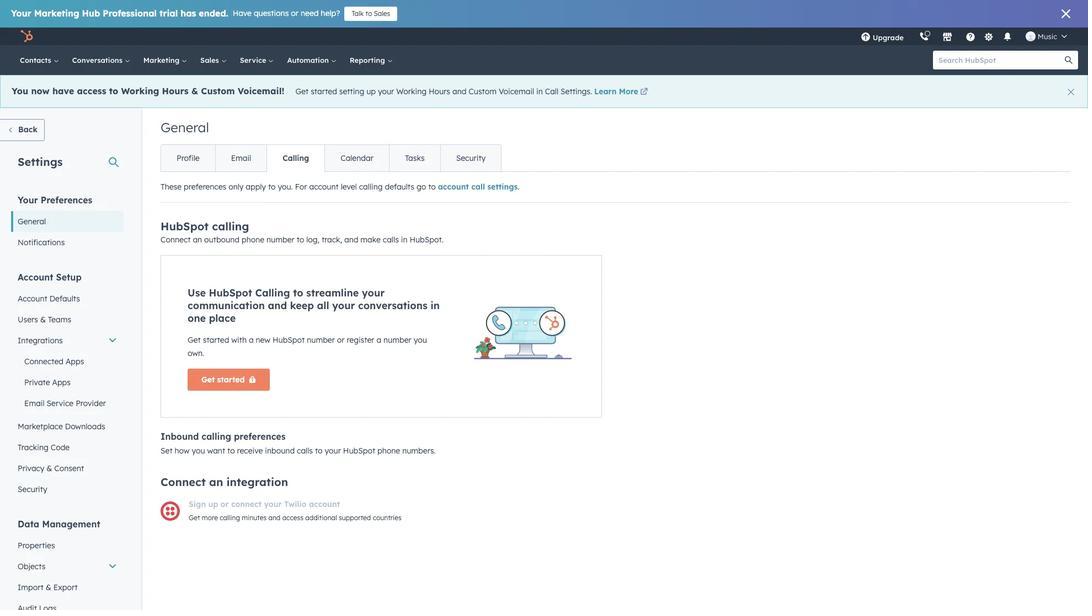 Task type: describe. For each thing, give the bounding box(es) containing it.
automation link
[[281, 45, 343, 75]]

Search HubSpot search field
[[933, 51, 1068, 70]]

reporting link
[[343, 45, 399, 75]]

you.
[[278, 182, 293, 192]]

account setup
[[18, 272, 82, 283]]

hubspot inside inbound calling preferences set how you want to receive inbound calls to your hubspot phone numbers.
[[343, 446, 375, 456]]

data management
[[18, 519, 100, 530]]

0 vertical spatial calling
[[283, 153, 309, 163]]

ended.
[[199, 8, 228, 19]]

you
[[12, 86, 28, 97]]

get inside sign up or connect your twilio account get more calling minutes and access additional supported countries
[[189, 514, 200, 523]]

get started setting up your working hours and custom voicemail in call settings.
[[295, 87, 594, 97]]

all
[[317, 300, 329, 312]]

calling right the 'level'
[[359, 182, 383, 192]]

use
[[188, 287, 206, 300]]

settings
[[487, 182, 518, 192]]

hubspot.
[[410, 235, 444, 245]]

get for get started with a new hubspot number or register a number you own.
[[188, 336, 201, 345]]

number for started
[[307, 336, 335, 345]]

additional
[[305, 514, 337, 523]]

outbound
[[204, 235, 240, 245]]

hubspot inside get started with a new hubspot number or register a number you own.
[[273, 336, 305, 345]]

to inside button
[[366, 9, 372, 18]]

access inside sign up or connect your twilio account get more calling minutes and access additional supported countries
[[282, 514, 304, 523]]

marketplaces image
[[942, 33, 952, 42]]

talk to sales button
[[344, 7, 398, 21]]

numbers.
[[402, 446, 436, 456]]

to inside hubspot calling connect an outbound phone number to log, track, and make calls in hubspot.
[[297, 235, 304, 245]]

settings link
[[982, 31, 996, 42]]

call
[[545, 87, 559, 97]]

2 horizontal spatial number
[[384, 336, 412, 345]]

streamline
[[306, 287, 359, 300]]

get for get started setting up your working hours and custom voicemail in call settings.
[[295, 87, 309, 97]]

hubspot calling connect an outbound phone number to log, track, and make calls in hubspot.
[[161, 220, 444, 245]]

countries
[[373, 514, 402, 523]]

greg robinson image
[[1026, 31, 1036, 41]]

tasks link
[[389, 145, 440, 172]]

email link
[[215, 145, 267, 172]]

you inside inbound calling preferences set how you want to receive inbound calls to your hubspot phone numbers.
[[192, 446, 205, 456]]

defaults
[[49, 294, 80, 304]]

link opens in a new window image
[[640, 87, 648, 98]]

access inside alert
[[77, 86, 106, 97]]

get started with a new hubspot number or register a number you own.
[[188, 336, 427, 359]]

notifications link
[[11, 232, 124, 253]]

you inside get started with a new hubspot number or register a number you own.
[[414, 336, 427, 345]]

and inside you now have access to working hours & custom voicemail! alert
[[452, 87, 467, 97]]

marketplace downloads link
[[11, 417, 124, 438]]

twilio
[[284, 500, 307, 510]]

calls inside hubspot calling connect an outbound phone number to log, track, and make calls in hubspot.
[[383, 235, 399, 245]]

tracking
[[18, 443, 48, 453]]

started for use hubspot calling to streamline your communication and keep all your conversations in one place
[[203, 336, 229, 345]]

use hubspot calling to streamline your communication and keep all your conversations in one place
[[188, 287, 440, 325]]

track,
[[322, 235, 342, 245]]

your marketing hub professional trial has ended. have questions or need help?
[[11, 8, 340, 19]]

in inside alert
[[536, 87, 543, 97]]

your for your marketing hub professional trial has ended. have questions or need help?
[[11, 8, 31, 19]]

management
[[42, 519, 100, 530]]

to right inbound
[[315, 446, 323, 456]]

in inside hubspot calling connect an outbound phone number to log, track, and make calls in hubspot.
[[401, 235, 408, 245]]

reporting
[[350, 56, 387, 65]]

conversations
[[72, 56, 125, 65]]

need
[[301, 8, 319, 18]]

inbound calling preferences set how you want to receive inbound calls to your hubspot phone numbers.
[[161, 432, 436, 456]]

conversations
[[358, 300, 428, 312]]

integration
[[227, 476, 288, 489]]

email for email
[[231, 153, 251, 163]]

get started button
[[188, 369, 270, 391]]

connected apps link
[[11, 352, 124, 373]]

now
[[31, 86, 50, 97]]

only
[[229, 182, 244, 192]]

0 horizontal spatial sales
[[200, 56, 221, 65]]

0 vertical spatial service
[[240, 56, 268, 65]]

sign
[[189, 500, 206, 510]]

marketplace
[[18, 422, 63, 432]]

and inside sign up or connect your twilio account get more calling minutes and access additional supported countries
[[268, 514, 281, 523]]

sales inside button
[[374, 9, 390, 18]]

to inside alert
[[109, 86, 118, 97]]

connect an integration
[[161, 476, 288, 489]]

provider
[[76, 399, 106, 409]]

supported
[[339, 514, 371, 523]]

hubspot inside the use hubspot calling to streamline your communication and keep all your conversations in one place
[[209, 287, 252, 300]]

for
[[295, 182, 307, 192]]

tasks
[[405, 153, 425, 163]]

calling icon image
[[919, 32, 929, 42]]

tracking code
[[18, 443, 70, 453]]

calling inside sign up or connect your twilio account get more calling minutes and access additional supported countries
[[220, 514, 240, 523]]

0 vertical spatial marketing
[[34, 8, 79, 19]]

code
[[51, 443, 70, 453]]

help button
[[961, 28, 980, 45]]

apps for connected apps
[[66, 357, 84, 367]]

account right for
[[309, 182, 339, 192]]

private apps
[[24, 378, 71, 388]]

own.
[[188, 349, 204, 359]]

trial
[[160, 8, 178, 19]]

to right want
[[227, 446, 235, 456]]

users
[[18, 315, 38, 325]]

defaults
[[385, 182, 414, 192]]

sign up or connect your twilio account get more calling minutes and access additional supported countries
[[189, 500, 402, 523]]

you now have access to working hours & custom voicemail!
[[12, 86, 284, 97]]

account call settings link
[[438, 182, 518, 192]]

connect inside hubspot calling connect an outbound phone number to log, track, and make calls in hubspot.
[[161, 235, 191, 245]]

make
[[361, 235, 381, 245]]

in inside the use hubspot calling to streamline your communication and keep all your conversations in one place
[[431, 300, 440, 312]]

learn
[[594, 87, 617, 97]]

data management element
[[11, 519, 124, 611]]

calls inside inbound calling preferences set how you want to receive inbound calls to your hubspot phone numbers.
[[297, 446, 313, 456]]

& for export
[[46, 583, 51, 593]]

learn more
[[594, 87, 638, 97]]

contacts
[[20, 56, 53, 65]]

search image
[[1065, 56, 1073, 64]]

to right go
[[428, 182, 436, 192]]

marketing link
[[137, 45, 194, 75]]

general inside your preferences element
[[18, 217, 46, 227]]

or inside get started with a new hubspot number or register a number you own.
[[337, 336, 345, 345]]

consent
[[54, 464, 84, 474]]

objects button
[[11, 557, 124, 578]]

music
[[1038, 32, 1057, 41]]

profile link
[[161, 145, 215, 172]]

back link
[[0, 119, 45, 141]]

get for get started
[[201, 375, 215, 385]]

setup
[[56, 272, 82, 283]]



Task type: vqa. For each thing, say whether or not it's contained in the screenshot.
the top Account
yes



Task type: locate. For each thing, give the bounding box(es) containing it.
sales right "marketing" link
[[200, 56, 221, 65]]

0 vertical spatial sales
[[374, 9, 390, 18]]

.
[[518, 182, 520, 192]]

account up users
[[18, 294, 47, 304]]

talk to sales
[[352, 9, 390, 18]]

preferences left 'only'
[[184, 182, 226, 192]]

these
[[161, 182, 182, 192]]

0 horizontal spatial number
[[267, 235, 295, 245]]

general link
[[11, 211, 124, 232]]

0 vertical spatial security link
[[440, 145, 501, 172]]

service up 'voicemail!' on the top of the page
[[240, 56, 268, 65]]

hours
[[162, 86, 189, 97], [429, 87, 450, 97]]

0 vertical spatial security
[[456, 153, 486, 163]]

connect
[[231, 500, 262, 510]]

learn more link
[[594, 87, 650, 98]]

1 vertical spatial account
[[18, 294, 47, 304]]

calling set up image
[[472, 283, 575, 360]]

calling inside the use hubspot calling to streamline your communication and keep all your conversations in one place
[[255, 287, 290, 300]]

number for calling
[[267, 235, 295, 245]]

0 vertical spatial preferences
[[184, 182, 226, 192]]

get started
[[201, 375, 245, 385]]

1 horizontal spatial working
[[396, 87, 427, 97]]

export
[[53, 583, 78, 593]]

2 vertical spatial or
[[221, 500, 229, 510]]

an inside hubspot calling connect an outbound phone number to log, track, and make calls in hubspot.
[[193, 235, 202, 245]]

1 horizontal spatial marketing
[[143, 56, 182, 65]]

and inside the use hubspot calling to streamline your communication and keep all your conversations in one place
[[268, 300, 287, 312]]

communication
[[188, 300, 265, 312]]

0 horizontal spatial marketing
[[34, 8, 79, 19]]

voicemail
[[499, 87, 534, 97]]

users & teams
[[18, 315, 71, 325]]

1 vertical spatial connect
[[161, 476, 206, 489]]

to left you.
[[268, 182, 276, 192]]

started
[[311, 87, 337, 97], [203, 336, 229, 345], [217, 375, 245, 385]]

level
[[341, 182, 357, 192]]

marketing left hub
[[34, 8, 79, 19]]

1 vertical spatial calling
[[255, 287, 290, 300]]

1 vertical spatial up
[[208, 500, 218, 510]]

started for you now have access to working hours & custom voicemail!
[[311, 87, 337, 97]]

0 horizontal spatial service
[[47, 399, 74, 409]]

0 vertical spatial general
[[161, 119, 209, 136]]

place
[[209, 312, 236, 325]]

0 vertical spatial close image
[[1062, 9, 1071, 18]]

0 vertical spatial you
[[414, 336, 427, 345]]

or inside your marketing hub professional trial has ended. have questions or need help?
[[291, 8, 299, 18]]

email inside 'account setup' element
[[24, 399, 44, 409]]

working for to
[[121, 86, 159, 97]]

1 horizontal spatial preferences
[[234, 432, 286, 443]]

teams
[[48, 315, 71, 325]]

0 vertical spatial in
[[536, 87, 543, 97]]

1 vertical spatial apps
[[52, 378, 71, 388]]

calls right make
[[383, 235, 399, 245]]

phone left numbers.
[[377, 446, 400, 456]]

how
[[175, 446, 190, 456]]

& for consent
[[47, 464, 52, 474]]

0 horizontal spatial phone
[[242, 235, 264, 245]]

you now have access to working hours & custom voicemail! alert
[[0, 75, 1088, 108]]

1 horizontal spatial security link
[[440, 145, 501, 172]]

hub
[[82, 8, 100, 19]]

in left call
[[536, 87, 543, 97]]

up inside you now have access to working hours & custom voicemail! alert
[[367, 87, 376, 97]]

1 account from the top
[[18, 272, 53, 283]]

1 vertical spatial calls
[[297, 446, 313, 456]]

your left twilio on the left of the page
[[264, 500, 282, 510]]

1 horizontal spatial custom
[[469, 87, 497, 97]]

properties link
[[11, 536, 124, 557]]

0 horizontal spatial custom
[[201, 86, 235, 97]]

your right "streamline"
[[362, 287, 385, 300]]

apps for private apps
[[52, 378, 71, 388]]

1 vertical spatial email
[[24, 399, 44, 409]]

1 vertical spatial service
[[47, 399, 74, 409]]

1 horizontal spatial email
[[231, 153, 251, 163]]

access down twilio on the left of the page
[[282, 514, 304, 523]]

a
[[249, 336, 254, 345], [377, 336, 381, 345]]

2 a from the left
[[377, 336, 381, 345]]

&
[[191, 86, 198, 97], [40, 315, 46, 325], [47, 464, 52, 474], [46, 583, 51, 593]]

security link up account call settings link
[[440, 145, 501, 172]]

1 vertical spatial preferences
[[234, 432, 286, 443]]

connect up sign
[[161, 476, 206, 489]]

menu containing music
[[853, 28, 1075, 45]]

marketplaces button
[[936, 28, 959, 45]]

an left outbound
[[193, 235, 202, 245]]

2 vertical spatial started
[[217, 375, 245, 385]]

started down place
[[203, 336, 229, 345]]

0 vertical spatial or
[[291, 8, 299, 18]]

& right users
[[40, 315, 46, 325]]

calling left keep
[[255, 287, 290, 300]]

to down conversations link
[[109, 86, 118, 97]]

help?
[[321, 8, 340, 18]]

keep
[[290, 300, 314, 312]]

security link down consent on the bottom of page
[[11, 480, 124, 501]]

& inside the data management element
[[46, 583, 51, 593]]

you
[[414, 336, 427, 345], [192, 446, 205, 456]]

0 horizontal spatial a
[[249, 336, 254, 345]]

calling
[[359, 182, 383, 192], [212, 220, 249, 233], [202, 432, 231, 443], [220, 514, 240, 523]]

get inside you now have access to working hours & custom voicemail! alert
[[295, 87, 309, 97]]

link opens in a new window image
[[640, 88, 648, 97]]

hours for &
[[162, 86, 189, 97]]

custom down sales link
[[201, 86, 235, 97]]

1 vertical spatial marketing
[[143, 56, 182, 65]]

apps up the email service provider
[[52, 378, 71, 388]]

account for account defaults
[[18, 294, 47, 304]]

2 horizontal spatial or
[[337, 336, 345, 345]]

0 vertical spatial access
[[77, 86, 106, 97]]

security up account call settings link
[[456, 153, 486, 163]]

0 horizontal spatial hours
[[162, 86, 189, 97]]

hours for and
[[429, 87, 450, 97]]

calling up for
[[283, 153, 309, 163]]

close image up music popup button at the top of page
[[1062, 9, 1071, 18]]

or left register
[[337, 336, 345, 345]]

0 vertical spatial phone
[[242, 235, 264, 245]]

your up hubspot icon
[[11, 8, 31, 19]]

working down the "reporting" link
[[396, 87, 427, 97]]

0 horizontal spatial preferences
[[184, 182, 226, 192]]

started left setting
[[311, 87, 337, 97]]

calls right inbound
[[297, 446, 313, 456]]

account defaults
[[18, 294, 80, 304]]

or left connect
[[221, 500, 229, 510]]

account setup element
[[11, 272, 124, 501]]

your
[[11, 8, 31, 19], [18, 195, 38, 206]]

2 horizontal spatial in
[[536, 87, 543, 97]]

close image down search button
[[1068, 89, 1074, 95]]

your right setting
[[378, 87, 394, 97]]

1 vertical spatial started
[[203, 336, 229, 345]]

1 horizontal spatial calls
[[383, 235, 399, 245]]

navigation containing profile
[[161, 145, 502, 172]]

access
[[77, 86, 106, 97], [282, 514, 304, 523]]

account up additional
[[309, 500, 340, 510]]

0 vertical spatial calls
[[383, 235, 399, 245]]

import & export link
[[11, 578, 124, 599]]

1 horizontal spatial phone
[[377, 446, 400, 456]]

privacy & consent link
[[11, 459, 124, 480]]

started inside button
[[217, 375, 245, 385]]

your left preferences at the left of page
[[18, 195, 38, 206]]

preferences up receive at bottom left
[[234, 432, 286, 443]]

0 horizontal spatial email
[[24, 399, 44, 409]]

1 vertical spatial general
[[18, 217, 46, 227]]

inbound
[[161, 432, 199, 443]]

2 vertical spatial in
[[431, 300, 440, 312]]

& for teams
[[40, 315, 46, 325]]

0 horizontal spatial general
[[18, 217, 46, 227]]

navigation
[[161, 145, 502, 172]]

service link
[[233, 45, 281, 75]]

1 a from the left
[[249, 336, 254, 345]]

0 horizontal spatial calls
[[297, 446, 313, 456]]

connected apps
[[24, 357, 84, 367]]

0 horizontal spatial up
[[208, 500, 218, 510]]

2 account from the top
[[18, 294, 47, 304]]

1 horizontal spatial security
[[456, 153, 486, 163]]

calling link
[[267, 145, 325, 172]]

inbound
[[265, 446, 295, 456]]

to left all
[[293, 287, 303, 300]]

in right conversations
[[431, 300, 440, 312]]

account for account setup
[[18, 272, 53, 283]]

one
[[188, 312, 206, 325]]

1 horizontal spatial hours
[[429, 87, 450, 97]]

0 vertical spatial started
[[311, 87, 337, 97]]

close image for have questions or need help?
[[1062, 9, 1071, 18]]

0 horizontal spatial an
[[193, 235, 202, 245]]

0 horizontal spatial you
[[192, 446, 205, 456]]

security down privacy
[[18, 485, 47, 495]]

private apps link
[[11, 373, 124, 393]]

security link
[[440, 145, 501, 172], [11, 480, 124, 501]]

in left hubspot.
[[401, 235, 408, 245]]

get down own.
[[201, 375, 215, 385]]

data
[[18, 519, 39, 530]]

marketing
[[34, 8, 79, 19], [143, 56, 182, 65]]

custom for and
[[469, 87, 497, 97]]

0 vertical spatial account
[[18, 272, 53, 283]]

number down all
[[307, 336, 335, 345]]

up inside sign up or connect your twilio account get more calling minutes and access additional supported countries
[[208, 500, 218, 510]]

upgrade image
[[861, 33, 871, 42]]

1 vertical spatial you
[[192, 446, 205, 456]]

get down sign
[[189, 514, 200, 523]]

users & teams link
[[11, 310, 124, 331]]

hubspot inside hubspot calling connect an outbound phone number to log, track, and make calls in hubspot.
[[161, 220, 209, 233]]

1 horizontal spatial up
[[367, 87, 376, 97]]

& left "export"
[[46, 583, 51, 593]]

or left "need"
[[291, 8, 299, 18]]

number inside hubspot calling connect an outbound phone number to log, track, and make calls in hubspot.
[[267, 235, 295, 245]]

1 horizontal spatial a
[[377, 336, 381, 345]]

calling up outbound
[[212, 220, 249, 233]]

0 horizontal spatial or
[[221, 500, 229, 510]]

1 horizontal spatial you
[[414, 336, 427, 345]]

new
[[256, 336, 270, 345]]

menu
[[853, 28, 1075, 45]]

calling inside hubspot calling connect an outbound phone number to log, track, and make calls in hubspot.
[[212, 220, 249, 233]]

email up 'only'
[[231, 153, 251, 163]]

1 connect from the top
[[161, 235, 191, 245]]

custom for &
[[201, 86, 235, 97]]

and inside hubspot calling connect an outbound phone number to log, track, and make calls in hubspot.
[[344, 235, 358, 245]]

import & export
[[18, 583, 78, 593]]

0 horizontal spatial security
[[18, 485, 47, 495]]

0 vertical spatial apps
[[66, 357, 84, 367]]

a left new
[[249, 336, 254, 345]]

calling right more
[[220, 514, 240, 523]]

service down private apps link
[[47, 399, 74, 409]]

1 horizontal spatial service
[[240, 56, 268, 65]]

downloads
[[65, 422, 105, 432]]

0 horizontal spatial in
[[401, 235, 408, 245]]

objects
[[18, 562, 45, 572]]

or
[[291, 8, 299, 18], [337, 336, 345, 345], [221, 500, 229, 510]]

up up more
[[208, 500, 218, 510]]

search button
[[1060, 51, 1078, 70]]

menu item
[[912, 28, 914, 45]]

your inside you now have access to working hours & custom voicemail! alert
[[378, 87, 394, 97]]

properties
[[18, 541, 55, 551]]

back
[[18, 125, 37, 135]]

0 horizontal spatial working
[[121, 86, 159, 97]]

1 horizontal spatial number
[[307, 336, 335, 345]]

have
[[52, 86, 74, 97]]

1 vertical spatial security link
[[11, 480, 124, 501]]

up right setting
[[367, 87, 376, 97]]

close image
[[1062, 9, 1071, 18], [1068, 89, 1074, 95]]

general up the profile 'link'
[[161, 119, 209, 136]]

notifications
[[18, 238, 65, 248]]

account
[[309, 182, 339, 192], [438, 182, 469, 192], [309, 500, 340, 510]]

calling up want
[[202, 432, 231, 443]]

& inside alert
[[191, 86, 198, 97]]

to left log,
[[297, 235, 304, 245]]

2 connect from the top
[[161, 476, 206, 489]]

phone
[[242, 235, 264, 245], [377, 446, 400, 456]]

phone right outbound
[[242, 235, 264, 245]]

calling inside inbound calling preferences set how you want to receive inbound calls to your hubspot phone numbers.
[[202, 432, 231, 443]]

0 vertical spatial connect
[[161, 235, 191, 245]]

get inside get started with a new hubspot number or register a number you own.
[[188, 336, 201, 345]]

calendar
[[341, 153, 374, 163]]

get up own.
[[188, 336, 201, 345]]

you down conversations
[[414, 336, 427, 345]]

your preferences element
[[11, 194, 124, 253]]

to right talk at left
[[366, 9, 372, 18]]

preferences inside inbound calling preferences set how you want to receive inbound calls to your hubspot phone numbers.
[[234, 432, 286, 443]]

1 vertical spatial security
[[18, 485, 47, 495]]

working for your
[[396, 87, 427, 97]]

apply
[[246, 182, 266, 192]]

private
[[24, 378, 50, 388]]

0 vertical spatial an
[[193, 235, 202, 245]]

or inside sign up or connect your twilio account get more calling minutes and access additional supported countries
[[221, 500, 229, 510]]

0 vertical spatial your
[[11, 8, 31, 19]]

1 vertical spatial your
[[18, 195, 38, 206]]

settings image
[[984, 32, 994, 42]]

account
[[18, 272, 53, 283], [18, 294, 47, 304]]

1 horizontal spatial access
[[282, 514, 304, 523]]

email down "private" at bottom
[[24, 399, 44, 409]]

1 vertical spatial sales
[[200, 56, 221, 65]]

close image for get started setting up your working hours and custom voicemail in call settings.
[[1068, 89, 1074, 95]]

& down sales link
[[191, 86, 198, 97]]

has
[[181, 8, 196, 19]]

your for your preferences
[[18, 195, 38, 206]]

0 horizontal spatial access
[[77, 86, 106, 97]]

0 vertical spatial email
[[231, 153, 251, 163]]

help image
[[966, 33, 976, 42]]

hubspot
[[161, 220, 209, 233], [209, 287, 252, 300], [273, 336, 305, 345], [343, 446, 375, 456]]

service inside 'account setup' element
[[47, 399, 74, 409]]

apps up private apps link
[[66, 357, 84, 367]]

number left log,
[[267, 235, 295, 245]]

get down automation
[[295, 87, 309, 97]]

notifications image
[[1003, 33, 1013, 42]]

with
[[231, 336, 247, 345]]

minutes
[[242, 514, 267, 523]]

security inside 'account setup' element
[[18, 485, 47, 495]]

account up the account defaults
[[18, 272, 53, 283]]

service
[[240, 56, 268, 65], [47, 399, 74, 409]]

get
[[295, 87, 309, 97], [188, 336, 201, 345], [201, 375, 215, 385], [189, 514, 200, 523]]

hubspot image
[[20, 30, 33, 43]]

general
[[161, 119, 209, 136], [18, 217, 46, 227]]

1 vertical spatial an
[[209, 476, 223, 489]]

started inside get started with a new hubspot number or register a number you own.
[[203, 336, 229, 345]]

general up notifications
[[18, 217, 46, 227]]

contacts link
[[13, 45, 66, 75]]

1 vertical spatial in
[[401, 235, 408, 245]]

1 vertical spatial close image
[[1068, 89, 1074, 95]]

voicemail!
[[238, 86, 284, 97]]

1 vertical spatial or
[[337, 336, 345, 345]]

phone inside inbound calling preferences set how you want to receive inbound calls to your hubspot phone numbers.
[[377, 446, 400, 456]]

calling
[[283, 153, 309, 163], [255, 287, 290, 300]]

1 horizontal spatial or
[[291, 8, 299, 18]]

call
[[471, 182, 485, 192]]

import
[[18, 583, 44, 593]]

your right inbound
[[325, 446, 341, 456]]

number down conversations
[[384, 336, 412, 345]]

your inside sign up or connect your twilio account get more calling minutes and access additional supported countries
[[264, 500, 282, 510]]

to inside the use hubspot calling to streamline your communication and keep all your conversations in one place
[[293, 287, 303, 300]]

access right have
[[77, 86, 106, 97]]

account inside sign up or connect your twilio account get more calling minutes and access additional supported countries
[[309, 500, 340, 510]]

a right register
[[377, 336, 381, 345]]

1 horizontal spatial in
[[431, 300, 440, 312]]

1 vertical spatial access
[[282, 514, 304, 523]]

0 vertical spatial up
[[367, 87, 376, 97]]

started down with
[[217, 375, 245, 385]]

sales
[[374, 9, 390, 18], [200, 56, 221, 65]]

questions
[[254, 8, 289, 18]]

you right the how
[[192, 446, 205, 456]]

marketing up you now have access to working hours & custom voicemail!
[[143, 56, 182, 65]]

go
[[417, 182, 426, 192]]

connect left outbound
[[161, 235, 191, 245]]

sales right talk at left
[[374, 9, 390, 18]]

get inside 'get started' button
[[201, 375, 215, 385]]

your inside inbound calling preferences set how you want to receive inbound calls to your hubspot phone numbers.
[[325, 446, 341, 456]]

account left "call"
[[438, 182, 469, 192]]

1 horizontal spatial sales
[[374, 9, 390, 18]]

1 horizontal spatial general
[[161, 119, 209, 136]]

custom left voicemail
[[469, 87, 497, 97]]

email for email service provider
[[24, 399, 44, 409]]

0 horizontal spatial security link
[[11, 480, 124, 501]]

1 vertical spatial phone
[[377, 446, 400, 456]]

sales link
[[194, 45, 233, 75]]

an down want
[[209, 476, 223, 489]]

& right privacy
[[47, 464, 52, 474]]

working
[[121, 86, 159, 97], [396, 87, 427, 97]]

phone inside hubspot calling connect an outbound phone number to log, track, and make calls in hubspot.
[[242, 235, 264, 245]]

automation
[[287, 56, 331, 65]]

your preferences
[[18, 195, 92, 206]]

started inside you now have access to working hours & custom voicemail! alert
[[311, 87, 337, 97]]

working down "marketing" link
[[121, 86, 159, 97]]

your right all
[[332, 300, 355, 312]]

1 horizontal spatial an
[[209, 476, 223, 489]]



